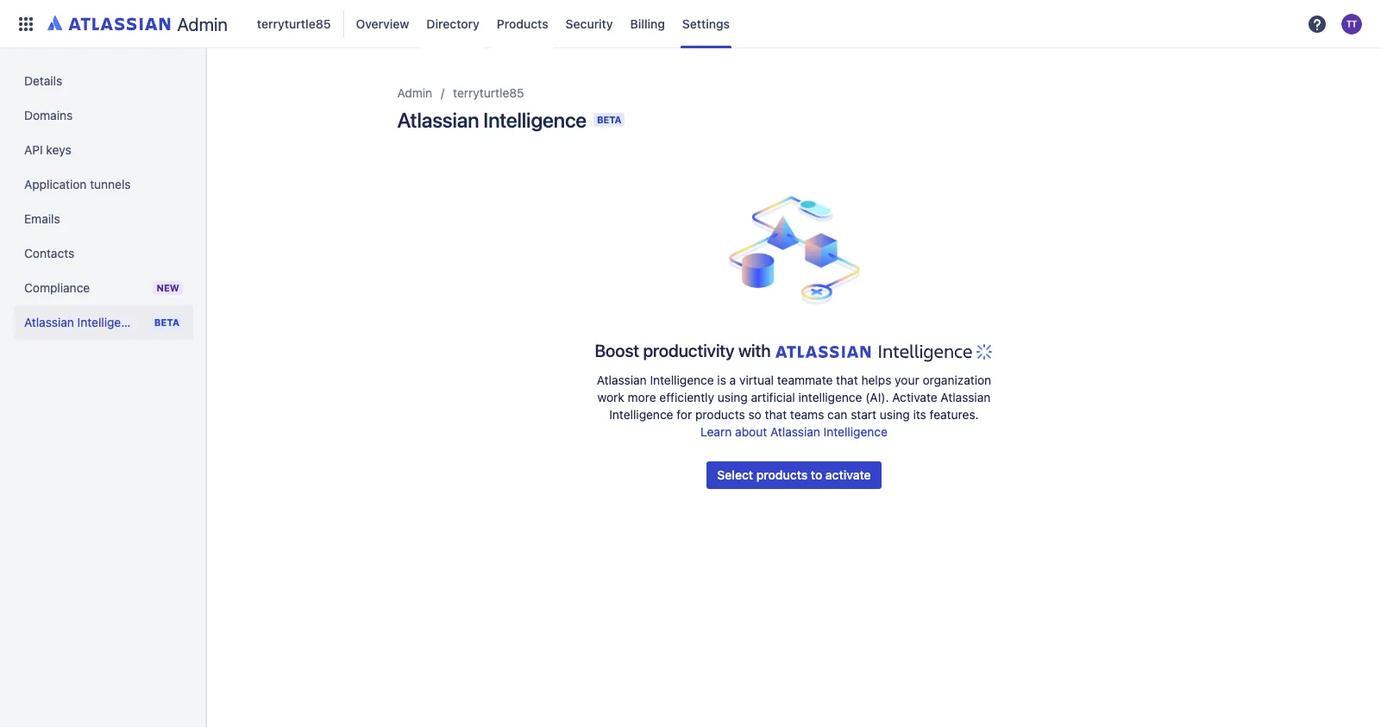 Task type: locate. For each thing, give the bounding box(es) containing it.
terryturtle85 link
[[252, 10, 336, 38], [453, 83, 525, 104]]

products up learn
[[696, 407, 746, 422]]

features.
[[930, 407, 979, 422]]

0 horizontal spatial that
[[765, 407, 787, 422]]

1 horizontal spatial terryturtle85 link
[[453, 83, 525, 104]]

with
[[739, 341, 771, 361]]

products left to
[[757, 468, 808, 483]]

so
[[749, 407, 762, 422]]

to
[[811, 468, 823, 483]]

1 vertical spatial terryturtle85 link
[[453, 83, 525, 104]]

using
[[718, 390, 748, 405], [880, 407, 910, 422]]

teams
[[791, 407, 825, 422]]

admin link
[[41, 10, 235, 38], [397, 83, 433, 104]]

1 horizontal spatial beta
[[597, 114, 622, 125]]

select products to activate button
[[707, 462, 882, 489]]

admin
[[177, 13, 228, 34], [397, 85, 433, 100]]

0 horizontal spatial beta
[[154, 317, 180, 328]]

admin banner
[[0, 0, 1382, 48]]

intelligence
[[484, 108, 587, 132], [77, 315, 141, 330], [650, 373, 714, 388], [610, 407, 674, 422], [824, 425, 888, 439]]

1 vertical spatial admin
[[397, 85, 433, 100]]

appswitcher icon image
[[16, 13, 36, 34]]

atlassian image
[[47, 12, 170, 33], [47, 12, 170, 33]]

0 horizontal spatial terryturtle85 link
[[252, 10, 336, 38]]

1 vertical spatial that
[[765, 407, 787, 422]]

1 vertical spatial admin link
[[397, 83, 433, 104]]

select products to activate
[[718, 468, 871, 483]]

that down artificial on the bottom right of the page
[[765, 407, 787, 422]]

atlassian
[[397, 108, 479, 132], [24, 315, 74, 330], [597, 373, 647, 388], [941, 390, 991, 405], [771, 425, 821, 439]]

billing
[[631, 16, 665, 31]]

0 vertical spatial admin
[[177, 13, 228, 34]]

a
[[730, 373, 737, 388]]

0 horizontal spatial admin
[[177, 13, 228, 34]]

0 horizontal spatial using
[[718, 390, 748, 405]]

api keys link
[[14, 133, 193, 167]]

1 horizontal spatial atlassian intelligence
[[397, 108, 587, 132]]

0 vertical spatial atlassian intelligence
[[397, 108, 587, 132]]

atlassian intelligence
[[397, 108, 587, 132], [24, 315, 141, 330]]

1 vertical spatial products
[[757, 468, 808, 483]]

contacts link
[[14, 237, 193, 271]]

keys
[[46, 142, 71, 157]]

application tunnels
[[24, 177, 131, 192]]

that
[[837, 373, 859, 388], [765, 407, 787, 422]]

terryturtle85 inside global navigation element
[[257, 16, 331, 31]]

1 horizontal spatial that
[[837, 373, 859, 388]]

its
[[914, 407, 927, 422]]

0 horizontal spatial terryturtle85
[[257, 16, 331, 31]]

0 horizontal spatial atlassian intelligence
[[24, 315, 141, 330]]

1 vertical spatial terryturtle85
[[453, 85, 525, 100]]

admin up toggle navigation icon
[[177, 13, 228, 34]]

using down (ai).
[[880, 407, 910, 422]]

0 vertical spatial using
[[718, 390, 748, 405]]

terryturtle85
[[257, 16, 331, 31], [453, 85, 525, 100]]

1 vertical spatial atlassian intelligence
[[24, 315, 141, 330]]

admin link up details link
[[41, 10, 235, 38]]

helps
[[862, 373, 892, 388]]

boost
[[595, 341, 640, 361]]

compliance
[[24, 281, 90, 295]]

emails
[[24, 211, 60, 226]]

(ai).
[[866, 390, 890, 405]]

start
[[851, 407, 877, 422]]

products inside select products to activate button
[[757, 468, 808, 483]]

security link
[[561, 10, 619, 38]]

help icon image
[[1308, 13, 1328, 34]]

teammate
[[778, 373, 833, 388]]

0 horizontal spatial products
[[696, 407, 746, 422]]

products
[[696, 407, 746, 422], [757, 468, 808, 483]]

admin link inside global navigation element
[[41, 10, 235, 38]]

0 vertical spatial terryturtle85 link
[[252, 10, 336, 38]]

1 horizontal spatial terryturtle85
[[453, 85, 525, 100]]

1 vertical spatial using
[[880, 407, 910, 422]]

0 vertical spatial products
[[696, 407, 746, 422]]

billing link
[[625, 10, 671, 38]]

global navigation element
[[10, 0, 1303, 48]]

admin inside global navigation element
[[177, 13, 228, 34]]

1 horizontal spatial using
[[880, 407, 910, 422]]

0 horizontal spatial admin link
[[41, 10, 235, 38]]

toggle navigation image
[[190, 69, 228, 104]]

0 vertical spatial admin link
[[41, 10, 235, 38]]

beta
[[597, 114, 622, 125], [154, 317, 180, 328]]

admin link down overview link
[[397, 83, 433, 104]]

admin down overview link
[[397, 85, 433, 100]]

that up intelligence
[[837, 373, 859, 388]]

0 vertical spatial terryturtle85
[[257, 16, 331, 31]]

1 horizontal spatial products
[[757, 468, 808, 483]]

0 vertical spatial beta
[[597, 114, 622, 125]]

products inside the "atlassian intelligence is a virtual teammate that helps your organization work more efficiently using artificial intelligence (ai). activate atlassian intelligence for products so that teams can start using its features. learn about atlassian intelligence"
[[696, 407, 746, 422]]

using down a
[[718, 390, 748, 405]]

emails link
[[14, 202, 193, 237]]



Task type: describe. For each thing, give the bounding box(es) containing it.
security
[[566, 16, 613, 31]]

products
[[497, 16, 549, 31]]

for
[[677, 407, 692, 422]]

1 vertical spatial beta
[[154, 317, 180, 328]]

terryturtle85 for the topmost terryturtle85 link
[[257, 16, 331, 31]]

efficiently
[[660, 390, 715, 405]]

directory link
[[422, 10, 485, 38]]

artificial
[[751, 390, 796, 405]]

details link
[[14, 64, 193, 98]]

overview
[[356, 16, 409, 31]]

about
[[736, 425, 768, 439]]

work
[[598, 390, 625, 405]]

api
[[24, 142, 43, 157]]

0 vertical spatial that
[[837, 373, 859, 388]]

organization
[[923, 373, 992, 388]]

tunnels
[[90, 177, 131, 192]]

intelligence
[[799, 390, 863, 405]]

is
[[718, 373, 727, 388]]

more
[[628, 390, 657, 405]]

settings link
[[678, 10, 735, 38]]

1 horizontal spatial admin
[[397, 85, 433, 100]]

domains
[[24, 108, 73, 123]]

application
[[24, 177, 87, 192]]

learn about atlassian intelligence link
[[701, 425, 888, 439]]

virtual
[[740, 373, 774, 388]]

overview link
[[351, 10, 415, 38]]

directory
[[427, 16, 480, 31]]

atlassian intelligence is a virtual teammate that helps your organization work more efficiently using artificial intelligence (ai). activate atlassian intelligence for products so that teams can start using its features. learn about atlassian intelligence
[[597, 373, 992, 439]]

productivity
[[643, 341, 735, 361]]

learn
[[701, 425, 732, 439]]

boost productivity with
[[595, 341, 771, 361]]

details
[[24, 73, 62, 88]]

activate
[[893, 390, 938, 405]]

1 horizontal spatial admin link
[[397, 83, 433, 104]]

select
[[718, 468, 754, 483]]

domains link
[[14, 98, 193, 133]]

contacts
[[24, 246, 75, 261]]

new
[[157, 282, 180, 293]]

api keys
[[24, 142, 71, 157]]

application tunnels link
[[14, 167, 193, 202]]

products link
[[492, 10, 554, 38]]

your
[[895, 373, 920, 388]]

activate
[[826, 468, 871, 483]]

can
[[828, 407, 848, 422]]

settings
[[683, 16, 730, 31]]

account image
[[1342, 13, 1363, 34]]

terryturtle85 for the right terryturtle85 link
[[453, 85, 525, 100]]



Task type: vqa. For each thing, say whether or not it's contained in the screenshot.
search icon on the top right of page
no



